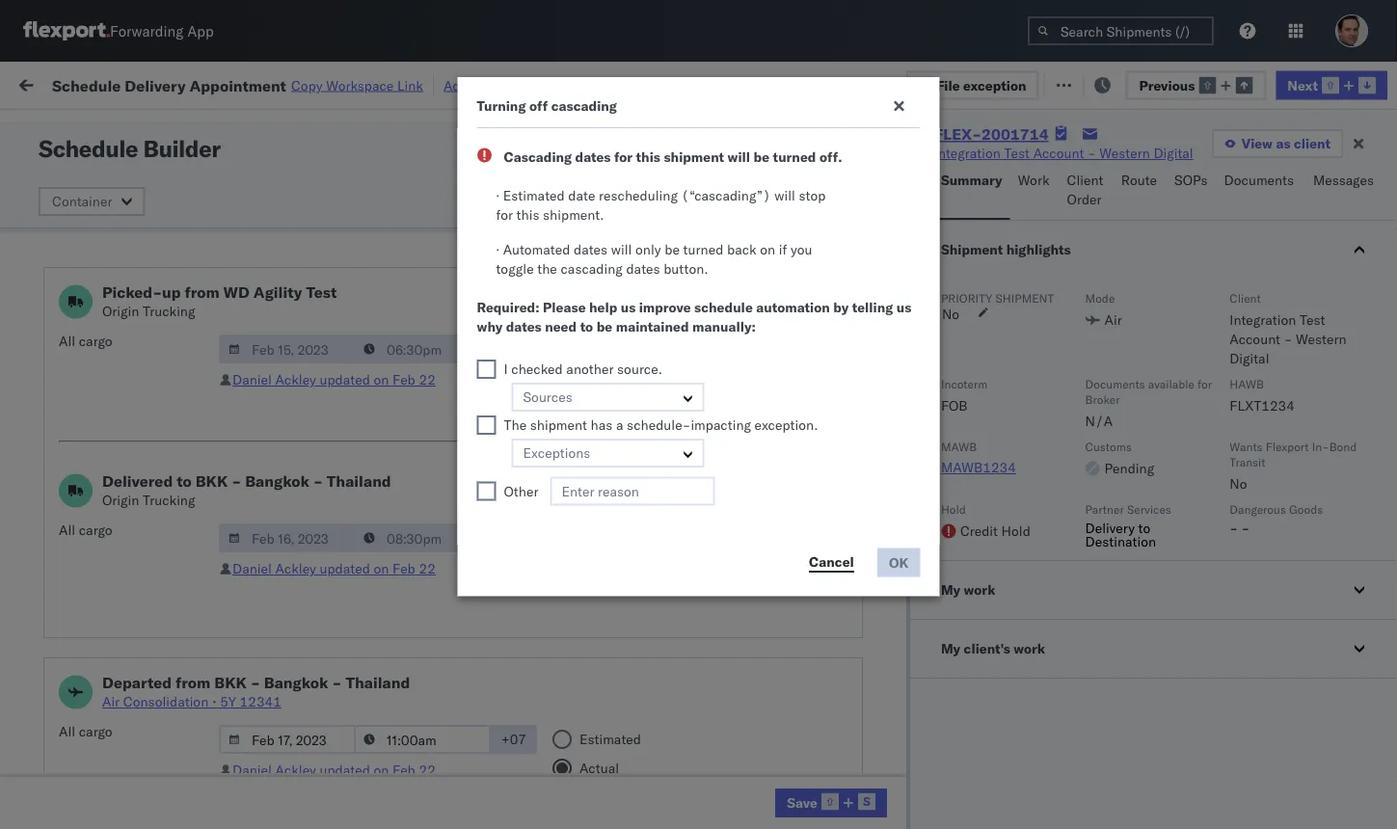 Task type: vqa. For each thing, say whether or not it's contained in the screenshot.


Task type: locate. For each thing, give the bounding box(es) containing it.
container button
[[39, 187, 145, 216]]

messages
[[1314, 172, 1374, 189]]

2 updated from the top
[[320, 560, 370, 577]]

container inside container numbers button
[[1142, 150, 1194, 164]]

1911466
[[1060, 615, 1119, 632], [1060, 657, 1119, 674]]

:
[[138, 120, 142, 134], [444, 120, 447, 134]]

upload
[[44, 180, 88, 197], [44, 487, 88, 504]]

2 11:59 pm pst, mar 2, 2023 from the top
[[311, 657, 487, 674]]

- inside client integration test account - western digital incoterm fob
[[1285, 331, 1293, 348]]

0 horizontal spatial work
[[209, 75, 243, 92]]

daniel ackley updated on feb 22 down -- : -- -- text box
[[232, 762, 436, 779]]

2 flexport demo consignee from the top
[[716, 615, 874, 632]]

flexport
[[1266, 439, 1310, 454], [716, 572, 766, 589], [716, 615, 766, 632], [716, 657, 766, 674], [716, 700, 766, 717]]

2 origin from the top
[[102, 492, 139, 509]]

1 horizontal spatial my work
[[941, 582, 996, 599]]

0 horizontal spatial cascading
[[504, 149, 572, 165]]

flex-
[[935, 124, 982, 144], [1019, 148, 1060, 165], [1019, 191, 1060, 207], [1019, 233, 1060, 250], [1019, 275, 1060, 292], [1019, 318, 1060, 335], [1019, 360, 1060, 377], [1019, 403, 1060, 420], [1019, 445, 1060, 462], [1019, 488, 1060, 504], [1019, 530, 1060, 547], [1019, 615, 1060, 632], [1019, 657, 1060, 674]]

schedule pickup from los angeles, ca for second schedule pickup from los angeles, ca link
[[44, 307, 260, 343]]

schedule pickup from los angeles international airport link
[[44, 136, 274, 175]]

2 us from the left
[[897, 299, 912, 316]]

confirm pickup from los angeles, ca button for 11:59 pm pst, feb 23, 2023
[[44, 349, 274, 389]]

upload for upload proof of delivery
[[44, 487, 88, 504]]

schedule delivery appointment link down departed
[[44, 698, 237, 717]]

sops
[[1175, 172, 1208, 189]]

integration test account - on ag
[[716, 191, 923, 207], [841, 191, 1049, 207], [716, 488, 923, 504], [841, 488, 1049, 504]]

to down services
[[1139, 520, 1151, 537]]

1 mmm d, yyyy text field from the top
[[219, 335, 356, 364]]

1 ocean fcl from the top
[[590, 318, 658, 335]]

container inside container button
[[52, 193, 112, 210]]

flex-1911466 up my client's work at the bottom right of page
[[1019, 615, 1119, 632]]

Enter reason text field
[[550, 477, 715, 506]]

ocean
[[590, 233, 630, 250], [590, 275, 630, 292], [590, 318, 630, 335], [590, 360, 630, 377], [590, 403, 630, 420], [590, 445, 630, 462], [590, 657, 630, 674]]

shipment up ("cascading")
[[664, 149, 725, 165]]

bkk
[[195, 472, 228, 491], [214, 673, 247, 693]]

1 confirm pickup from los angeles, ca from the top
[[44, 350, 252, 386]]

appointment for 10:44 am pst, mar 3, 2023
[[158, 741, 237, 758]]

pm up -- : -- -- text box
[[352, 657, 373, 674]]

client up cascading dates
[[716, 158, 747, 172]]

2 1911466 from the top
[[1060, 657, 1119, 674]]

schedule delivery appointment up the schedule pickup from amsterdam airport schiphol, haarlemmermeer, netherlands
[[44, 741, 237, 758]]

confirm pickup from los angeles, ca link up delivered
[[44, 391, 274, 430]]

1 +07 from the top
[[502, 341, 527, 357]]

2 12:00 from the top
[[311, 445, 348, 462]]

2 flex-2150210 from the top
[[1019, 488, 1119, 504]]

1 : from the left
[[138, 120, 142, 134]]

no right snoozed
[[452, 120, 468, 134]]

1 ocean from the top
[[590, 233, 630, 250]]

1 horizontal spatial this
[[636, 149, 661, 165]]

flex-2001714
[[935, 124, 1049, 144], [1019, 148, 1119, 165]]

air down mode button
[[590, 191, 608, 207]]

4 resize handle column header from the left
[[683, 150, 706, 830]]

2001714 up client order
[[1060, 148, 1119, 165]]

flex-1977428 for 9:30 am pst, feb 24, 2023
[[1019, 403, 1119, 420]]

confirm inside 'button'
[[44, 444, 94, 461]]

25, for 9:00 am pst, feb 25, 2023
[[429, 488, 450, 504]]

from inside the departed from bkk - bangkok - thailand air consolidation • 5y 12341
[[176, 673, 211, 693]]

1 upload from the top
[[44, 180, 88, 197]]

from inside the schedule pickup from amsterdam airport schiphol, haarlemmermeer, netherlands
[[150, 774, 178, 791]]

demu1232567 for 12:00 am pst, feb 25, 2023
[[1142, 445, 1240, 462]]

mode up date
[[590, 158, 620, 172]]

filtered by:
[[19, 118, 88, 135]]

3 cargo from the top
[[79, 723, 112, 740]]

bkk inside the departed from bkk - bangkok - thailand air consolidation • 5y 12341
[[214, 673, 247, 693]]

2 vertical spatial documents
[[1086, 377, 1146, 391]]

test123
[[1267, 318, 1324, 335]]

3 fcl from the top
[[633, 445, 658, 462]]

0 horizontal spatial us
[[621, 299, 636, 316]]

schedule delivery appointment link for 10:44 am pst, mar 3, 2023
[[44, 740, 237, 760]]

1 vertical spatial 1911466
[[1060, 657, 1119, 674]]

flexport for second schedule pickup from los angeles, ca link from the bottom
[[716, 572, 766, 589]]

on inside · automated dates will only be turned back on if you toggle the cascading dates button.
[[760, 241, 776, 258]]

air down departed
[[102, 694, 120, 710]]

next
[[1288, 76, 1319, 93]]

1 horizontal spatial to
[[580, 318, 593, 335]]

container numbers
[[1142, 150, 1194, 180]]

western inside "link"
[[1100, 145, 1151, 162]]

0 horizontal spatial hold
[[941, 502, 966, 517]]

2 3, from the top
[[439, 785, 451, 802]]

2 daniel ackley updated on feb 22 button from the top
[[232, 560, 436, 577]]

bkk right delivered
[[195, 472, 228, 491]]

3 daniel ackley updated on feb 22 from the top
[[232, 762, 436, 779]]

0 vertical spatial 3,
[[439, 742, 451, 759]]

1 horizontal spatial be
[[665, 241, 680, 258]]

0 vertical spatial origin
[[102, 303, 139, 320]]

dates down required:
[[506, 318, 542, 335]]

1 origin from the top
[[102, 303, 139, 320]]

pm up 12:00 pm pst, feb 20, 2023
[[352, 148, 373, 165]]

5 resize handle column header from the left
[[808, 150, 831, 830]]

pm down 12:30 pm pst, feb 17, 2023
[[352, 191, 373, 207]]

air down exceptions on the left bottom
[[590, 488, 608, 504]]

17, down snoozed : no
[[436, 148, 457, 165]]

work right import
[[209, 75, 243, 92]]

+07
[[502, 341, 527, 357], [502, 731, 527, 748]]

schedule delivery appointment button up the schedule pickup from amsterdam airport schiphol, haarlemmermeer, netherlands
[[44, 740, 237, 762]]

· estimated date rescheduling ("cascading") will stop for this shipment.
[[496, 187, 826, 223]]

next button
[[1276, 71, 1388, 100]]

am for schedule delivery appointment
[[352, 742, 374, 759]]

numbers inside 'button'
[[1338, 158, 1385, 172]]

2 ca from the top
[[44, 327, 63, 343]]

los
[[182, 137, 203, 154], [182, 222, 203, 239], [182, 307, 203, 324], [174, 350, 196, 367], [174, 392, 196, 409], [182, 519, 203, 536], [182, 562, 203, 579], [182, 604, 203, 621]]

daniel ackley updated on feb 22 down 9:00
[[232, 560, 436, 577]]

1 1911466 from the top
[[1060, 615, 1119, 632]]

MMM D, YYYY text field
[[219, 335, 356, 364], [219, 524, 356, 553], [219, 725, 356, 754]]

2 schedule delivery appointment button from the top
[[44, 655, 237, 677]]

integration test account - on ag down summary
[[841, 191, 1049, 207]]

0 horizontal spatial client
[[716, 158, 747, 172]]

2 vertical spatial shipment
[[530, 417, 587, 434]]

flexport. image
[[23, 21, 110, 41]]

3 schedule delivery appointment link from the top
[[44, 698, 237, 717]]

pending
[[1105, 460, 1155, 477]]

documents inside button
[[1225, 172, 1294, 189]]

0 vertical spatial confirm pickup from los angeles, ca button
[[44, 349, 274, 389]]

1977428 for 7:30 pm pst, feb 21, 2023
[[1060, 275, 1119, 292]]

flexport for schedule delivery appointment link corresponding to 11:59 pm pst, mar 2, 2023
[[716, 657, 766, 674]]

mawb
[[941, 439, 977, 454]]

2 vertical spatial demu1232567
[[1240, 614, 1339, 631]]

4 ocean from the top
[[590, 360, 630, 377]]

to
[[580, 318, 593, 335], [177, 472, 192, 491], [1139, 520, 1151, 537]]

1 vertical spatial flex-1911466
[[1019, 657, 1119, 674]]

am for confirm pickup from los angeles, ca
[[343, 403, 365, 420]]

air up date
[[590, 148, 608, 165]]

daniel down picked-up from wd agility test origin trucking
[[232, 371, 272, 388]]

work inside 'button'
[[964, 582, 996, 599]]

confirm pickup from los angeles, ca up confirm delivery
[[44, 392, 252, 428]]

client inside client order button
[[1067, 172, 1104, 189]]

file exception
[[1069, 75, 1159, 92], [937, 76, 1027, 93]]

confirm for 11:59 pm pst, feb 23, 2023
[[44, 350, 94, 367]]

import
[[162, 75, 206, 92]]

work inside button
[[1018, 172, 1050, 189]]

daniel up the haarlemmermeer,
[[232, 762, 272, 779]]

017482927423 for 12:00 pm pst, feb 20, 2023
[[1267, 191, 1368, 207]]

numbers inside container numbers
[[1142, 165, 1190, 180]]

automation
[[756, 299, 830, 316]]

0 horizontal spatial be
[[597, 318, 613, 335]]

to right delivered
[[177, 472, 192, 491]]

2 vertical spatial all cargo
[[59, 723, 112, 740]]

numbers for container numbers
[[1142, 165, 1190, 180]]

exception.
[[755, 417, 818, 434]]

trucking inside delivered to bkk - bangkok - thailand origin trucking
[[143, 492, 195, 509]]

1 horizontal spatial digital
[[1230, 350, 1270, 367]]

client inside client integration test account - western digital incoterm fob
[[1230, 291, 1261, 305]]

all cargo down departed
[[59, 723, 112, 740]]

customs down the workitem button on the left of the page
[[92, 180, 146, 197]]

0 vertical spatial updated
[[320, 371, 370, 388]]

trucking inside picked-up from wd agility test origin trucking
[[143, 303, 195, 320]]

1 vertical spatial be
[[665, 241, 680, 258]]

0 vertical spatial upload
[[44, 180, 88, 197]]

bkk inside delivered to bkk - bangkok - thailand origin trucking
[[195, 472, 228, 491]]

2 schedule delivery appointment link from the top
[[44, 655, 237, 675]]

1 demo from the top
[[770, 572, 806, 589]]

12:00 for 12:00 pm pst, feb 20, 2023
[[311, 191, 348, 207]]

0 horizontal spatial turned
[[683, 241, 724, 258]]

automated
[[503, 241, 570, 258]]

my for my work 'button'
[[941, 582, 961, 599]]

· up toggle on the top
[[496, 241, 500, 258]]

0 horizontal spatial shipment
[[530, 417, 587, 434]]

1977428 for 9:30 am pst, feb 24, 2023
[[1060, 403, 1119, 420]]

upload left proof
[[44, 487, 88, 504]]

0 vertical spatial -- : -- -- text field
[[354, 335, 491, 364]]

mode up 1891264
[[1086, 291, 1115, 305]]

0 horizontal spatial 2001714
[[982, 124, 1049, 144]]

from
[[150, 137, 178, 154], [150, 222, 178, 239], [185, 283, 220, 302], [150, 307, 178, 324], [142, 350, 171, 367], [142, 392, 171, 409], [150, 519, 178, 536], [150, 562, 178, 579], [150, 604, 178, 621], [176, 673, 211, 693], [150, 774, 178, 791]]

los for 1st schedule pickup from los angeles, ca button from the bottom
[[182, 604, 203, 621]]

5 schedule pickup from los angeles, ca link from the top
[[44, 603, 274, 642]]

delivered
[[102, 472, 173, 491]]

5 ocean from the top
[[590, 403, 630, 420]]

schedule delivery appointment link
[[44, 273, 237, 293], [44, 655, 237, 675], [44, 698, 237, 717], [44, 740, 237, 760]]

2 -- : -- -- text field from the top
[[354, 524, 491, 553]]

ackley for departed from bkk - bangkok - thailand
[[275, 762, 316, 779]]

view as client button
[[1212, 129, 1344, 158]]

1 vertical spatial confirm
[[44, 392, 94, 409]]

upload inside upload customs clearance documents
[[44, 180, 88, 197]]

· for · automated dates will only be turned back on if you toggle the cascading dates button.
[[496, 241, 500, 258]]

client order
[[1067, 172, 1104, 208]]

my inside 'button'
[[941, 582, 961, 599]]

estimated inside · estimated date rescheduling ("cascading") will stop for this shipment.
[[503, 187, 565, 204]]

hold up credit
[[941, 502, 966, 517]]

: for status
[[138, 120, 142, 134]]

flex
[[988, 158, 1009, 172]]

1 vertical spatial will
[[775, 187, 796, 204]]

1 vertical spatial 22
[[419, 560, 436, 577]]

upload down international
[[44, 180, 88, 197]]

to inside required: please help us improve schedule automation by telling us why dates need to be maintained manually:
[[580, 318, 593, 335]]

1 schedule delivery appointment from the top
[[44, 274, 237, 291]]

air up broker
[[1105, 312, 1123, 328]]

from for second schedule pickup from los angeles, ca link from the bottom
[[150, 562, 178, 579]]

demu1232567 for 11:59 pm pst, feb 23, 2023
[[1142, 360, 1240, 377]]

2 horizontal spatial shipment
[[996, 291, 1055, 305]]

0 horizontal spatial numbers
[[1142, 165, 1190, 180]]

file down search shipments (/) text box
[[1069, 75, 1093, 92]]

dates up date
[[575, 149, 611, 165]]

cargo down proof
[[79, 522, 112, 539]]

flex-1911408 down n/a
[[1019, 445, 1119, 462]]

1 lcl from the top
[[633, 233, 657, 250]]

air
[[590, 148, 608, 165], [590, 191, 608, 207], [1105, 312, 1123, 328], [590, 488, 608, 504], [102, 694, 120, 710], [590, 742, 608, 759]]

2150210 down "integration test account - western digital" "link"
[[1060, 191, 1119, 207]]

0 horizontal spatial digital
[[1154, 145, 1194, 162]]

los inside schedule pickup from los angeles international airport
[[182, 137, 203, 154]]

1 demo123 from the top
[[1267, 360, 1332, 377]]

1 vertical spatial to
[[177, 472, 192, 491]]

1 vertical spatial thailand
[[346, 673, 410, 693]]

017482927423 down in-
[[1267, 488, 1368, 504]]

flex-1977428
[[1019, 233, 1119, 250], [1019, 275, 1119, 292], [1019, 403, 1119, 420]]

documents inside documents available for broker n/a
[[1086, 377, 1146, 391]]

1 10:44 am pst, mar 3, 2023 from the top
[[311, 742, 488, 759]]

1 horizontal spatial numbers
[[1338, 158, 1385, 172]]

daniel for to
[[232, 560, 272, 577]]

my work button
[[910, 561, 1398, 619]]

will left only
[[611, 241, 632, 258]]

flex-1977428 down 'order'
[[1019, 233, 1119, 250]]

0 vertical spatial 7:30 pm pst, feb 21, 2023
[[311, 233, 485, 250]]

flex-1911408 for 12:00 am pst, feb 25, 2023
[[1019, 445, 1119, 462]]

shipment.
[[543, 206, 604, 223]]

mmm d, yyyy text field down agility
[[219, 335, 356, 364]]

3 ca from the top
[[44, 369, 63, 386]]

checked
[[511, 361, 563, 378]]

3 flex-1977428 from the top
[[1019, 403, 1119, 420]]

1 vertical spatial turned
[[683, 241, 724, 258]]

-- : -- -- text field for delivered to bkk - bangkok - thailand
[[354, 524, 491, 553]]

1 fcl from the top
[[633, 318, 658, 335]]

None checkbox
[[477, 360, 496, 379], [477, 416, 496, 435], [477, 482, 496, 501], [477, 360, 496, 379], [477, 416, 496, 435], [477, 482, 496, 501]]

3 schedule delivery appointment button from the top
[[44, 698, 237, 719]]

0 vertical spatial ocean lcl
[[590, 233, 657, 250]]

flex-1919147
[[1019, 530, 1119, 547]]

0 vertical spatial 7:30
[[311, 233, 340, 250]]

1 vertical spatial this
[[517, 206, 540, 223]]

1 flex-1911408 from the top
[[1019, 360, 1119, 377]]

0 vertical spatial flex-2150210
[[1019, 191, 1119, 207]]

estimated up actual
[[580, 731, 641, 748]]

my left client's
[[941, 640, 961, 657]]

1 horizontal spatial airport
[[126, 157, 169, 174]]

11:59 pm pst, mar 2, 2023 down the 11:59 pm pst, feb 27, 2023
[[311, 572, 487, 589]]

flex-1977428 up pending
[[1019, 403, 1119, 420]]

cascading for cascading dates for this shipment will be turned off.
[[504, 149, 572, 165]]

air for 10:44 am pst, mar 3, 2023
[[590, 742, 608, 759]]

to inside delivered to bkk - bangkok - thailand origin trucking
[[177, 472, 192, 491]]

1 vertical spatial hold
[[1002, 523, 1031, 540]]

my inside button
[[941, 640, 961, 657]]

1 vertical spatial 2150210
[[1060, 488, 1119, 504]]

23,
[[436, 360, 457, 377]]

lcl for schedule delivery appointment
[[633, 275, 657, 292]]

2 cargo from the top
[[79, 522, 112, 539]]

flex-1911408 for 11:59 pm pst, feb 23, 2023
[[1019, 360, 1119, 377]]

3 all cargo from the top
[[59, 723, 112, 740]]

numbers
[[1338, 158, 1385, 172], [1142, 165, 1190, 180]]

us right telling
[[897, 299, 912, 316]]

11:59 pm pst, feb 21, 2023
[[311, 318, 494, 335]]

other
[[504, 483, 539, 500]]

2 vertical spatial 1977428
[[1060, 403, 1119, 420]]

test inside client integration test account - western digital incoterm fob
[[1300, 312, 1326, 328]]

1 vertical spatial all cargo
[[59, 522, 112, 539]]

schedule delivery appointment button for 7:30 pm pst, feb 21, 2023
[[44, 273, 237, 295]]

2 confirm from the top
[[44, 392, 94, 409]]

2 confirm pickup from los angeles, ca link from the top
[[44, 391, 274, 430]]

12:30 up off.
[[835, 76, 873, 93]]

picked-
[[102, 283, 162, 302]]

for up maeu1234567
[[1198, 377, 1213, 391]]

resize handle column header
[[276, 150, 299, 830], [490, 150, 513, 830], [558, 150, 581, 830], [683, 150, 706, 830], [808, 150, 831, 830], [955, 150, 978, 830], [1109, 150, 1132, 830], [1235, 150, 1258, 830], [1363, 150, 1386, 830]]

2 confirm pickup from los angeles, ca from the top
[[44, 392, 252, 428]]

honeywell - test account
[[716, 233, 875, 250], [841, 233, 1000, 250], [841, 275, 1000, 292], [716, 403, 875, 420], [841, 403, 1000, 420]]

0 vertical spatial cargo
[[79, 333, 112, 350]]

ocean for 9:30 am pst, feb 24, 2023's confirm pickup from los angeles, ca button
[[590, 403, 630, 420]]

confirm pickup from los angeles, ca link for 11:59
[[44, 349, 274, 387]]

1 vertical spatial my work
[[941, 582, 996, 599]]

schedule delivery appointment link down upload customs clearance documents 'button'
[[44, 273, 237, 293]]

0 vertical spatial flex-1977428
[[1019, 233, 1119, 250]]

bangkok inside delivered to bkk - bangkok - thailand origin trucking
[[245, 472, 310, 491]]

1977428
[[1060, 233, 1119, 250], [1060, 275, 1119, 292], [1060, 403, 1119, 420]]

1911466 for schedule delivery appointment
[[1060, 657, 1119, 674]]

angeles,
[[207, 222, 260, 239], [207, 307, 260, 324], [199, 350, 252, 367], [199, 392, 252, 409], [207, 519, 260, 536], [207, 562, 260, 579], [207, 604, 260, 621]]

thailand
[[327, 472, 391, 491], [346, 673, 410, 693]]

all for delivered
[[59, 522, 75, 539]]

8 resize handle column header from the left
[[1235, 150, 1258, 830]]

consignee
[[841, 158, 897, 172], [805, 318, 870, 335], [930, 318, 995, 335], [930, 360, 995, 377], [805, 445, 870, 462], [930, 445, 995, 462], [930, 530, 995, 547], [809, 572, 874, 589], [930, 572, 995, 589], [809, 615, 874, 632], [930, 615, 995, 632], [809, 657, 874, 674], [930, 657, 995, 674], [809, 700, 874, 717], [930, 700, 995, 717]]

· for · estimated date rescheduling ("cascading") will stop for this shipment.
[[496, 187, 500, 204]]

daniel ackley updated on feb 22 button up 9:30 on the left of the page
[[232, 371, 436, 388]]

delivery
[[125, 75, 186, 95], [105, 274, 154, 291], [97, 444, 147, 461], [144, 487, 193, 504], [1086, 520, 1135, 537], [105, 656, 154, 673], [105, 699, 154, 716], [105, 741, 154, 758]]

work down credit
[[964, 582, 996, 599]]

account inside "link"
[[1034, 145, 1085, 162]]

schedule pickup from los angeles, ca button down of
[[44, 561, 274, 601]]

3,
[[439, 742, 451, 759], [439, 785, 451, 802]]

0 vertical spatial my work
[[19, 70, 105, 96]]

client inside client name button
[[716, 158, 747, 172]]

1 vertical spatial 10:44
[[311, 785, 348, 802]]

fcl for 11:59 pm pst, feb 21, 2023
[[633, 318, 658, 335]]

feb down -- : -- -- text box
[[393, 762, 416, 779]]

0 vertical spatial daniel ackley updated on feb 22 button
[[232, 371, 436, 388]]

1 daniel ackley updated on feb 22 button from the top
[[232, 371, 436, 388]]

airport inside the schedule pickup from amsterdam airport schiphol, haarlemmermeer, netherlands
[[44, 793, 87, 810]]

ackley down 9:00
[[275, 560, 316, 577]]

dates
[[575, 149, 611, 165], [752, 187, 786, 204], [574, 241, 608, 258], [626, 260, 660, 277], [506, 318, 542, 335]]

customs inside upload customs clearance documents
[[92, 180, 146, 197]]

confirm pickup from los angeles, ca button down up
[[44, 349, 274, 389]]

0 vertical spatial 1911466
[[1060, 615, 1119, 632]]

be
[[754, 149, 770, 165], [665, 241, 680, 258], [597, 318, 613, 335]]

0 horizontal spatial estimated
[[503, 187, 565, 204]]

client integration test account - western digital incoterm fob
[[941, 291, 1347, 414]]

0 vertical spatial container
[[1142, 150, 1194, 164]]

from inside schedule pickup from los angeles international airport
[[150, 137, 178, 154]]

name
[[750, 158, 781, 172]]

1 resize handle column header from the left
[[276, 150, 299, 830]]

2 flex-1977428 from the top
[[1019, 275, 1119, 292]]

1 vertical spatial cascading
[[561, 260, 623, 277]]

from for first schedule pickup from los angeles, ca link from the bottom of the page
[[150, 604, 178, 621]]

my client's work button
[[910, 620, 1398, 678]]

9 resize handle column header from the left
[[1363, 150, 1386, 830]]

0 vertical spatial bkk
[[195, 472, 228, 491]]

lcl for confirm pickup from los angeles, ca
[[633, 403, 657, 420]]

-- : -- -- text field
[[354, 335, 491, 364], [354, 524, 491, 553]]

1 -- : -- -- text field from the top
[[354, 335, 491, 364]]

schedule pickup from amsterdam airport schiphol, haarlemmermeer, netherlands
[[44, 774, 262, 830]]

1 1911408 from the top
[[1060, 360, 1119, 377]]

1 updated from the top
[[320, 371, 370, 388]]

760
[[354, 75, 379, 92]]

upload inside upload proof of delivery link
[[44, 487, 88, 504]]

fcl for 11:59 pm pst, mar 2, 2023
[[633, 657, 658, 674]]

2 trucking from the top
[[143, 492, 195, 509]]

ackley
[[275, 371, 316, 388], [275, 560, 316, 577], [275, 762, 316, 779]]

1 horizontal spatial estimated
[[580, 731, 641, 748]]

delivery inside 'button'
[[97, 444, 147, 461]]

1 all from the top
[[59, 333, 75, 350]]

1 vertical spatial bkk
[[214, 673, 247, 693]]

2 vertical spatial ackley
[[275, 762, 316, 779]]

1 vertical spatial customs
[[1086, 439, 1132, 454]]

demo123 for 11:59 pm pst, feb 23, 2023
[[1267, 360, 1332, 377]]

snooze
[[523, 158, 561, 172]]

daniel ackley updated on feb 22 button for picked-up from wd agility test
[[232, 371, 436, 388]]

1 11:59 from the top
[[311, 318, 348, 335]]

12:00 up 9:00
[[311, 445, 348, 462]]

mar for schedule delivery appointment link corresponding to 11:59 pm pst, mar 2, 2023
[[409, 657, 434, 674]]

0 horizontal spatial exception
[[964, 76, 1027, 93]]

shipment for priority shipment
[[996, 291, 1055, 305]]

21, for schedule delivery appointment
[[428, 275, 449, 292]]

1 ca from the top
[[44, 242, 63, 259]]

2 vertical spatial daniel ackley updated on feb 22
[[232, 762, 436, 779]]

air inside the departed from bkk - bangkok - thailand air consolidation • 5y 12341
[[102, 694, 120, 710]]

thailand up -- : -- -- text box
[[346, 673, 410, 693]]

1 horizontal spatial customs
[[1086, 439, 1132, 454]]

3 schedule pickup from los angeles, ca button from the top
[[44, 561, 274, 601]]

2 flex-1911466 from the top
[[1019, 657, 1119, 674]]

shipment down highlights
[[996, 291, 1055, 305]]

appointment for 11:59 pm pst, mar 2, 2023
[[158, 656, 237, 673]]

client's
[[964, 640, 1011, 657]]

2 · from the top
[[496, 241, 500, 258]]

0 vertical spatial 017482927423
[[1267, 191, 1368, 207]]

1 flxt00001977428a from the top
[[1267, 233, 1398, 250]]

1911408 up broker
[[1060, 360, 1119, 377]]

1 horizontal spatial shipment
[[664, 149, 725, 165]]

bangkok for to
[[245, 472, 310, 491]]

no
[[452, 120, 468, 134], [942, 306, 960, 323], [1230, 476, 1248, 492]]

improve
[[639, 299, 691, 316]]

1 vertical spatial 7:30
[[311, 275, 340, 292]]

1 ackley from the top
[[275, 371, 316, 388]]

1 horizontal spatial western
[[1296, 331, 1347, 348]]

3 ackley from the top
[[275, 762, 316, 779]]

for inside · estimated date rescheduling ("cascading") will stop for this shipment.
[[496, 206, 513, 223]]

back
[[727, 241, 757, 258]]

los for 1st schedule pickup from los angeles, ca button from the top
[[182, 222, 203, 239]]

confirm pickup from los angeles, ca link
[[44, 349, 274, 387], [44, 391, 274, 430]]

no down transit
[[1230, 476, 1248, 492]]

daniel for from
[[232, 762, 272, 779]]

thailand inside delivered to bkk - bangkok - thailand origin trucking
[[327, 472, 391, 491]]

will inside · estimated date rescheduling ("cascading") will stop for this shipment.
[[775, 187, 796, 204]]

· inside · estimated date rescheduling ("cascading") will stop for this shipment.
[[496, 187, 500, 204]]

2 horizontal spatial no
[[1230, 476, 1248, 492]]

2 7:30 pm pst, feb 21, 2023 from the top
[[311, 275, 485, 292]]

mawb1234
[[1267, 148, 1343, 165], [941, 459, 1017, 476]]

lcl right 'a'
[[633, 403, 657, 420]]

schedule delivery appointment button for 10:44 am pst, mar 3, 2023
[[44, 740, 237, 762]]

· inside · automated dates will only be turned back on if you toggle the cascading dates button.
[[496, 241, 500, 258]]

Search Shipments (/) text field
[[1028, 16, 1214, 45]]

0 vertical spatial to
[[580, 318, 593, 335]]

1 schedule delivery appointment button from the top
[[44, 273, 237, 295]]

my for my client's work button
[[941, 640, 961, 657]]

batch action button
[[1260, 69, 1387, 98]]

bangkok up "12341"
[[264, 673, 329, 693]]

0 horizontal spatial customs
[[92, 180, 146, 197]]

thailand inside the departed from bkk - bangkok - thailand air consolidation • 5y 12341
[[346, 673, 410, 693]]

daniel ackley updated on feb 22 for delivered to bkk - bangkok - thailand
[[232, 560, 436, 577]]

demo123 down 'test123'
[[1267, 360, 1332, 377]]

for up rescheduling
[[614, 149, 633, 165]]

from for 5th schedule pickup from los angeles, ca link from the bottom of the page
[[150, 222, 178, 239]]

bkk for to
[[195, 472, 228, 491]]

exception down search shipments (/) text box
[[1096, 75, 1159, 92]]

0 vertical spatial trucking
[[143, 303, 195, 320]]

need
[[545, 318, 577, 335]]

on down -- : -- -- text box
[[374, 762, 389, 779]]

0 vertical spatial confirm
[[44, 350, 94, 367]]

flxt00001977428a for 7:30 pm pst, feb 21, 2023
[[1267, 233, 1398, 250]]

be inside required: please help us improve schedule automation by telling us why dates need to be maintained manually:
[[597, 318, 613, 335]]

documents inside upload customs clearance documents
[[44, 199, 114, 216]]

1 vertical spatial 10:44 am pst, mar 3, 2023
[[311, 785, 488, 802]]

will for stop
[[775, 187, 796, 204]]

17, right due
[[811, 76, 832, 93]]

documents up broker
[[1086, 377, 1146, 391]]

1 schedule pickup from los angeles, ca button from the top
[[44, 221, 274, 262]]

Search Work text field
[[750, 69, 960, 98]]

0 vertical spatial documents
[[1225, 172, 1294, 189]]

schedule pickup from los angeles, ca link
[[44, 221, 274, 260], [44, 306, 274, 345], [44, 518, 274, 557], [44, 561, 274, 599], [44, 603, 274, 642]]

1 horizontal spatial documents
[[1086, 377, 1146, 391]]

container for container numbers
[[1142, 150, 1194, 164]]

1 trucking from the top
[[143, 303, 195, 320]]

2 ackley from the top
[[275, 560, 316, 577]]

017482927423 for 9:00 am pst, feb 25, 2023
[[1267, 488, 1368, 504]]

action
[[1332, 75, 1374, 92]]

1 daniel ackley updated on feb 22 from the top
[[232, 371, 436, 388]]

2 upload from the top
[[44, 487, 88, 504]]

pickup inside schedule pickup from los angeles international airport
[[105, 137, 147, 154]]

integration up summary
[[935, 145, 1001, 162]]

mmm d, yyyy text field down "12341"
[[219, 725, 356, 754]]

exception
[[1096, 75, 1159, 92], [964, 76, 1027, 93]]

ocean fcl for 11:59 pm pst, feb 21, 2023
[[590, 318, 658, 335]]

workspace
[[326, 77, 394, 94]]

0 horizontal spatial mode
[[590, 158, 620, 172]]

2 all from the top
[[59, 522, 75, 539]]

0 horizontal spatial to
[[177, 472, 192, 491]]

integration test account - western digital link
[[935, 144, 1194, 163]]

3 schedule pickup from los angeles, ca from the top
[[44, 519, 260, 556]]

my down credit
[[941, 582, 961, 599]]

no inside wants flexport in-bond transit no
[[1230, 476, 1248, 492]]

documents down international
[[44, 199, 114, 216]]

shipment highlights
[[941, 241, 1071, 258]]

updated for picked-up from wd agility test
[[320, 371, 370, 388]]

1 vertical spatial 17,
[[436, 148, 457, 165]]

+07 for picked-up from wd agility test
[[502, 341, 527, 357]]

1 vertical spatial -- : -- -- text field
[[354, 524, 491, 553]]

1 horizontal spatial turned
[[773, 149, 816, 165]]

flex-1911466 for schedule pickup from los angeles, ca
[[1019, 615, 1119, 632]]

2 +07 from the top
[[502, 731, 527, 748]]

account down off.
[[815, 191, 866, 207]]

flex-2150210 for 12:00 pm pst, feb 20, 2023
[[1019, 191, 1119, 207]]

ag
[[905, 191, 923, 207], [1030, 191, 1049, 207], [905, 488, 923, 504], [1030, 488, 1049, 504]]

confirm pickup from los angeles, ca for 11:59
[[44, 350, 252, 386]]

2150210 up 1919147
[[1060, 488, 1119, 504]]

22 for delivered to bkk - bangkok - thailand
[[419, 560, 436, 577]]

schedule delivery appointment down upload customs clearance documents 'button'
[[44, 274, 237, 291]]

None checkbox
[[801, 192, 828, 200]]

2 schedule pickup from los angeles, ca from the top
[[44, 307, 260, 343]]

import work
[[162, 75, 243, 92]]

2 horizontal spatial be
[[754, 149, 770, 165]]

2 confirm pickup from los angeles, ca button from the top
[[44, 391, 274, 432]]

departed from bkk - bangkok - thailand air consolidation • 5y 12341
[[102, 673, 410, 710]]

upload proof of delivery link
[[44, 486, 193, 505]]

schedule pickup from los angeles, ca for first schedule pickup from los angeles, ca link from the bottom of the page
[[44, 604, 260, 640]]

1 vertical spatial mawb1234
[[941, 459, 1017, 476]]

2 fcl from the top
[[633, 360, 658, 377]]

4 schedule pickup from los angeles, ca button from the top
[[44, 603, 274, 644]]

2 vertical spatial updated
[[320, 762, 370, 779]]

at
[[383, 75, 395, 92]]

1 7:30 pm pst, feb 21, 2023 from the top
[[311, 233, 485, 250]]

ocean fcl for 11:59 pm pst, mar 2, 2023
[[590, 657, 658, 674]]

2 vertical spatial lcl
[[633, 403, 657, 420]]

cascading right off
[[551, 97, 617, 114]]

0 horizontal spatial airport
[[44, 793, 87, 810]]

4 schedule delivery appointment from the top
[[44, 741, 237, 758]]

schedule pickup from los angeles international airport button
[[44, 136, 274, 177]]

4 flexport demo consignee from the top
[[716, 700, 874, 717]]

on for departed from bkk - bangkok - thailand
[[374, 762, 389, 779]]

•
[[212, 694, 217, 710]]

dangerous
[[1230, 502, 1287, 517]]

25, down "24,"
[[437, 445, 458, 462]]

flxt00001977428a for 9:30 am pst, feb 24, 2023
[[1267, 403, 1398, 420]]

daniel ackley updated on feb 22 button
[[232, 371, 436, 388], [232, 560, 436, 577], [232, 762, 436, 779]]

2 ocean lcl from the top
[[590, 275, 657, 292]]

1 vertical spatial daniel
[[232, 560, 272, 577]]

will left stop
[[775, 187, 796, 204]]

1 vertical spatial cargo
[[79, 522, 112, 539]]

client up hawb
[[1230, 291, 1261, 305]]

2150210 for 12:00 pm pst, feb 20, 2023
[[1060, 191, 1119, 207]]

1 vertical spatial demu1232567
[[1142, 445, 1240, 462]]

digital inside "integration test account - western digital" "link"
[[1154, 145, 1194, 162]]

account down shipment
[[949, 275, 1000, 292]]

flex id button
[[978, 153, 1113, 173]]

from for schedule pickup from amsterdam airport schiphol, haarlemmermeer, netherlands link at bottom
[[150, 774, 178, 791]]

from for 9:30 confirm pickup from los angeles, ca link
[[142, 392, 171, 409]]

daniel ackley updated on feb 22 button for departed from bkk - bangkok - thailand
[[232, 762, 436, 779]]

bangkok inside the departed from bkk - bangkok - thailand air consolidation • 5y 12341
[[264, 673, 329, 693]]

2 demo from the top
[[770, 615, 806, 632]]

only
[[636, 241, 661, 258]]

schedule inside schedule pickup from los angeles international airport
[[44, 137, 101, 154]]

digital up hawb
[[1230, 350, 1270, 367]]

22 down the 11:59 pm pst, feb 27, 2023
[[419, 560, 436, 577]]

4 schedule pickup from los angeles, ca from the top
[[44, 562, 260, 598]]

incoterm
[[941, 377, 988, 391]]

numbers for mbl/mawb numbers
[[1338, 158, 1385, 172]]

2 flex-1911408 from the top
[[1019, 445, 1119, 462]]

1 horizontal spatial container
[[1142, 150, 1194, 164]]

1 vertical spatial flex-1977428
[[1019, 275, 1119, 292]]

0 vertical spatial 10:44
[[311, 742, 348, 759]]

2 vertical spatial daniel ackley updated on feb 22 button
[[232, 762, 436, 779]]

shipment for the shipment has a schedule-impacting exception.
[[530, 417, 587, 434]]

2 vertical spatial 21,
[[436, 318, 457, 335]]

25, up 27,
[[429, 488, 450, 504]]

2 schedule delivery appointment from the top
[[44, 656, 237, 673]]

feb down snoozed
[[409, 148, 433, 165]]

5 schedule pickup from los angeles, ca from the top
[[44, 604, 260, 640]]

schedule delivery appointment button down departed
[[44, 698, 237, 719]]

1 2150210 from the top
[[1060, 191, 1119, 207]]



Task type: describe. For each thing, give the bounding box(es) containing it.
0 vertical spatial my
[[19, 70, 50, 96]]

my work inside 'button'
[[941, 582, 996, 599]]

western inside client integration test account - western digital incoterm fob
[[1296, 331, 1347, 348]]

ocean fcl for 12:00 am pst, feb 25, 2023
[[590, 445, 658, 462]]

1 vertical spatial estimated
[[580, 731, 641, 748]]

flexport for first schedule pickup from los angeles, ca link from the bottom of the page
[[716, 615, 766, 632]]

mbl/mawb numbers button
[[1258, 153, 1398, 173]]

all for picked-
[[59, 333, 75, 350]]

integration test account - on ag up cancel at the bottom right of the page
[[716, 488, 923, 504]]

route button
[[1114, 163, 1167, 220]]

6 ca from the top
[[44, 581, 63, 598]]

be inside · automated dates will only be turned back on if you toggle the cascading dates button.
[[665, 241, 680, 258]]

in-
[[1313, 439, 1330, 454]]

2 10:44 from the top
[[311, 785, 348, 802]]

test inside picked-up from wd agility test origin trucking
[[306, 283, 337, 302]]

confirm pickup from los angeles, ca for 9:30
[[44, 392, 252, 428]]

button.
[[664, 260, 709, 277]]

impacting
[[691, 417, 751, 434]]

1 1977428 from the top
[[1060, 233, 1119, 250]]

from for schedule pickup from los angeles international airport link
[[150, 137, 178, 154]]

will for be
[[728, 149, 751, 165]]

1 horizontal spatial exception
[[1096, 75, 1159, 92]]

cancel
[[809, 554, 855, 571]]

los for 9:30 am pst, feb 24, 2023's confirm pickup from los angeles, ca button
[[174, 392, 196, 409]]

205 on track
[[443, 75, 522, 92]]

pm up 11:59 pm pst, feb 21, 2023
[[343, 275, 364, 292]]

this inside · estimated date rescheduling ("cascading") will stop for this shipment.
[[517, 206, 540, 223]]

daniel ackley updated on feb 22 for picked-up from wd agility test
[[232, 371, 436, 388]]

--
[[1267, 615, 1284, 632]]

0 vertical spatial work
[[55, 70, 105, 96]]

blocked,
[[236, 120, 284, 134]]

upload customs clearance documents
[[44, 180, 211, 216]]

consolidation
[[123, 694, 209, 710]]

test inside "link"
[[1005, 145, 1030, 162]]

schedule builder
[[39, 134, 220, 163]]

in
[[287, 120, 298, 134]]

11:59 pm pst, mar 2, 2023 for schedule pickup from los angeles, ca
[[311, 572, 487, 589]]

1 horizontal spatial mawb1234
[[1267, 148, 1343, 165]]

account right exception.
[[824, 403, 875, 420]]

2 schedule pickup from los angeles, ca button from the top
[[44, 306, 274, 347]]

air for 12:00 pm pst, feb 20, 2023
[[590, 191, 608, 207]]

pm up 11:59 pm pst, feb 23, 2023
[[352, 318, 373, 335]]

1 schedule pickup from los angeles, ca link from the top
[[44, 221, 274, 260]]

205
[[443, 75, 468, 92]]

-- : -- -- text field
[[354, 725, 491, 754]]

pm down 9:00 am pst, feb 25, 2023
[[352, 530, 373, 547]]

schedule delivery appointment button for 11:59 pm pst, mar 2, 2023
[[44, 655, 237, 677]]

bond
[[1330, 439, 1357, 454]]

schedule delivery appointment for 7:30
[[44, 274, 237, 291]]

mode inside mode button
[[590, 158, 620, 172]]

delivery up schiphol,
[[105, 741, 154, 758]]

the
[[538, 260, 557, 277]]

priority
[[941, 291, 993, 305]]

2150210 for 9:00 am pst, feb 25, 2023
[[1060, 488, 1119, 504]]

feb left the 20,
[[409, 191, 433, 207]]

shipment highlights button
[[910, 221, 1398, 279]]

agility
[[253, 283, 302, 302]]

0 vertical spatial turned
[[773, 149, 816, 165]]

9:30 am pst, feb 24, 2023
[[311, 403, 486, 420]]

feb up 9:30 am pst, feb 24, 2023 at the left
[[393, 371, 416, 388]]

mmm d, yyyy text field for bangkok
[[219, 524, 356, 553]]

integration inside "link"
[[935, 145, 1001, 162]]

origin inside picked-up from wd agility test origin trucking
[[102, 303, 139, 320]]

for inside documents available for broker n/a
[[1198, 377, 1213, 391]]

12341
[[240, 694, 282, 710]]

amsterdam
[[182, 774, 252, 791]]

1 7:30 from the top
[[311, 233, 340, 250]]

required:
[[477, 299, 540, 316]]

integration test account - on ag down mawb1234 button
[[841, 488, 1049, 504]]

delivery inside partner services delivery to destination
[[1086, 520, 1135, 537]]

feb down the 11:59 pm pst, feb 27, 2023
[[393, 560, 416, 577]]

as
[[1277, 135, 1291, 152]]

mbl/mawb numbers
[[1267, 158, 1385, 172]]

feb up 11:59 pm pst, feb 21, 2023
[[400, 275, 424, 292]]

1911408 for 12:00 am pst, feb 25, 2023
[[1060, 445, 1119, 462]]

-- : -- -- text field for picked-up from wd agility test
[[354, 335, 491, 364]]

pm up 9:30 am pst, feb 24, 2023 at the left
[[352, 360, 373, 377]]

container for container
[[52, 193, 112, 210]]

2 10:44 am pst, mar 3, 2023 from the top
[[311, 785, 488, 802]]

delivery left up
[[105, 274, 154, 291]]

los for schedule pickup from los angeles international airport button
[[182, 137, 203, 154]]

airport inside schedule pickup from los angeles international airport
[[126, 157, 169, 174]]

0 horizontal spatial file exception
[[937, 76, 1027, 93]]

cascading dates
[[684, 187, 786, 204]]

bicu1234565, demu1232567
[[1142, 614, 1339, 631]]

documents available for broker n/a
[[1086, 377, 1213, 430]]

departed
[[102, 673, 172, 693]]

1 ocean lcl from the top
[[590, 233, 657, 250]]

0 vertical spatial shipment
[[664, 149, 725, 165]]

updated for delivered to bkk - bangkok - thailand
[[320, 560, 370, 577]]

5 ca from the top
[[44, 539, 63, 556]]

account down summary
[[940, 191, 991, 207]]

feb left "24,"
[[402, 403, 425, 420]]

4 ca from the top
[[44, 411, 63, 428]]

confirm pickup from los angeles, ca link for 9:30
[[44, 391, 274, 430]]

ocean lcl for schedule delivery appointment
[[590, 275, 657, 292]]

by:
[[70, 118, 88, 135]]

dates down name
[[752, 187, 786, 204]]

demo123 for 12:00 am pst, feb 25, 2023
[[1267, 445, 1332, 462]]

1 3, from the top
[[439, 742, 451, 759]]

1 horizontal spatial 17,
[[811, 76, 832, 93]]

please
[[543, 299, 586, 316]]

cascading dates for this shipment will be turned off.
[[504, 149, 843, 165]]

ocean for 11:59 pm pst, mar 2, 2023's 'schedule delivery appointment' button
[[590, 657, 630, 674]]

all for departed
[[59, 723, 75, 740]]

schedule
[[694, 299, 753, 316]]

1 horizontal spatial file
[[1069, 75, 1093, 92]]

cascading for cascading dates
[[684, 187, 749, 204]]

on right 205
[[472, 75, 487, 92]]

2 7:30 from the top
[[311, 275, 340, 292]]

account up cancel at the bottom right of the page
[[815, 488, 866, 504]]

delivery up ready
[[125, 75, 186, 95]]

feb down 12:00 pm pst, feb 20, 2023
[[400, 233, 424, 250]]

2, for schedule delivery appointment
[[438, 657, 450, 674]]

feb down "24,"
[[410, 445, 434, 462]]

flex-1891264
[[1019, 318, 1119, 335]]

turned inside · automated dates will only be turned back on if you toggle the cascading dates button.
[[683, 241, 724, 258]]

from for 3rd schedule pickup from los angeles, ca link
[[150, 519, 178, 536]]

if
[[779, 241, 787, 258]]

cargo for picked-
[[79, 333, 112, 350]]

schedule delivery appointment for 10:44
[[44, 741, 237, 758]]

a
[[616, 417, 624, 434]]

pm down 12:00 pm pst, feb 20, 2023
[[343, 233, 364, 250]]

documents for documents
[[1225, 172, 1294, 189]]

delivery up consolidation
[[105, 656, 154, 673]]

resize handle column header for client name button
[[808, 150, 831, 830]]

integration test account - western digital
[[935, 145, 1194, 162]]

turning off cascading
[[477, 97, 617, 114]]

1 horizontal spatial 2001714
[[1060, 148, 1119, 165]]

account down mawb1234 button
[[940, 488, 991, 504]]

integration down client name
[[716, 191, 782, 207]]

2 11:59 from the top
[[311, 360, 348, 377]]

telling
[[852, 299, 893, 316]]

1 flexport demo consignee from the top
[[716, 572, 874, 589]]

all cargo for picked-
[[59, 333, 112, 350]]

has
[[591, 417, 613, 434]]

credit
[[961, 523, 998, 540]]

mmm d, yyyy text field for agility
[[219, 335, 356, 364]]

1911408 for 11:59 pm pst, feb 23, 2023
[[1060, 360, 1119, 377]]

schedule pickup from amsterdam airport schiphol, haarlemmermeer, netherlands link
[[44, 773, 274, 830]]

from inside picked-up from wd agility test origin trucking
[[185, 283, 220, 302]]

origin inside delivered to bkk - bangkok - thailand origin trucking
[[102, 492, 139, 509]]

client for client order
[[1067, 172, 1104, 189]]

schedule pickup from amsterdam airport schiphol, haarlemmermeer, netherlands button
[[44, 773, 274, 830]]

help
[[589, 299, 618, 316]]

5 11:59 from the top
[[311, 657, 348, 674]]

will inside · automated dates will only be turned back on if you toggle the cascading dates button.
[[611, 241, 632, 258]]

wd
[[223, 283, 250, 302]]

ocean fcl for 11:59 pm pst, feb 23, 2023
[[590, 360, 658, 377]]

12:00 am pst, feb 25, 2023
[[311, 445, 495, 462]]

resize handle column header for container numbers button
[[1235, 150, 1258, 830]]

another
[[567, 361, 614, 378]]

0 vertical spatial be
[[754, 149, 770, 165]]

feb down 12:00 am pst, feb 25, 2023
[[402, 488, 425, 504]]

feb left 23,
[[409, 360, 433, 377]]

integration up cancel at the bottom right of the page
[[841, 488, 908, 504]]

shipment
[[941, 241, 1003, 258]]

feb left 27,
[[409, 530, 433, 547]]

pm down the 11:59 pm pst, feb 27, 2023
[[352, 572, 373, 589]]

0 vertical spatial flex-2001714
[[935, 124, 1049, 144]]

integration inside client integration test account - western digital incoterm fob
[[1230, 312, 1297, 328]]

bangkok for from
[[264, 673, 329, 693]]

work inside button
[[1014, 640, 1046, 657]]

schedule delivery appointment link for 7:30 pm pst, feb 21, 2023
[[44, 273, 237, 293]]

3 resize handle column header from the left
[[558, 150, 581, 830]]

6 ocean from the top
[[590, 445, 630, 462]]

1 vertical spatial mode
[[1086, 291, 1115, 305]]

22 for picked-up from wd agility test
[[419, 371, 436, 388]]

the shipment has a schedule-impacting exception.
[[504, 417, 818, 434]]

3 flexport demo consignee from the top
[[716, 657, 874, 674]]

0 vertical spatial 21,
[[428, 233, 449, 250]]

3 11:59 from the top
[[311, 530, 348, 547]]

1 horizontal spatial file exception
[[1069, 75, 1159, 92]]

25, for 12:00 am pst, feb 25, 2023
[[437, 445, 458, 462]]

pm up the consignee button
[[876, 76, 897, 93]]

3 demo from the top
[[770, 657, 806, 674]]

track
[[490, 75, 522, 92]]

1 vertical spatial 12:30
[[311, 148, 348, 165]]

you
[[791, 241, 813, 258]]

summary
[[941, 172, 1003, 189]]

appointment for 7:30 pm pst, feb 21, 2023
[[158, 274, 237, 291]]

consignee button
[[831, 153, 959, 173]]

pickup inside the schedule pickup from amsterdam airport schiphol, haarlemmermeer, netherlands
[[105, 774, 147, 791]]

mawb mawb1234
[[941, 439, 1017, 476]]

0 vertical spatial cascading
[[551, 97, 617, 114]]

760 at risk
[[354, 75, 421, 92]]

client for client name
[[716, 158, 747, 172]]

messages button
[[1306, 163, 1385, 220]]

2, for schedule pickup from los angeles, ca
[[438, 572, 450, 589]]

message
[[259, 75, 313, 92]]

ackley for picked-up from wd agility test
[[275, 371, 316, 388]]

: for snoozed
[[444, 120, 447, 134]]

account right you
[[824, 233, 875, 250]]

on for delivered to bkk - bangkok - thailand
[[374, 560, 389, 577]]

my client's work
[[941, 640, 1046, 657]]

dangerous goods - -
[[1230, 502, 1324, 537]]

exceptions
[[523, 445, 591, 462]]

work inside button
[[209, 75, 243, 92]]

delivery right of
[[144, 487, 193, 504]]

filtered
[[19, 118, 66, 135]]

dates down only
[[626, 260, 660, 277]]

flex-1977428 for 7:30 pm pst, feb 21, 2023
[[1019, 275, 1119, 292]]

bicu1234565,
[[1142, 614, 1237, 631]]

schedule pickup from los angeles, ca for 3rd schedule pickup from los angeles, ca link
[[44, 519, 260, 556]]

2 resize handle column header from the left
[[490, 150, 513, 830]]

off.
[[820, 149, 843, 165]]

consignee inside button
[[841, 158, 897, 172]]

thailand for departed from bkk - bangkok - thailand
[[346, 673, 410, 693]]

4 schedule pickup from los angeles, ca link from the top
[[44, 561, 274, 599]]

forwarding app
[[110, 22, 214, 40]]

integration down impacting
[[716, 488, 782, 504]]

account inside client integration test account - western digital incoterm fob
[[1230, 331, 1281, 348]]

0 horizontal spatial my work
[[19, 70, 105, 96]]

21, for schedule pickup from los angeles, ca
[[436, 318, 457, 335]]

1 horizontal spatial hold
[[1002, 523, 1031, 540]]

1 10:44 from the top
[[311, 742, 348, 759]]

0 horizontal spatial file
[[937, 76, 960, 93]]

highlights
[[1007, 241, 1071, 258]]

0 vertical spatial no
[[452, 120, 468, 134]]

1 vertical spatial flex-2001714
[[1019, 148, 1119, 165]]

source.
[[617, 361, 663, 378]]

0 vertical spatial 2001714
[[982, 124, 1049, 144]]

account down summary button
[[949, 233, 1000, 250]]

dates inside required: please help us improve schedule automation by telling us why dates need to be maintained manually:
[[506, 318, 542, 335]]

updated for departed from bkk - bangkok - thailand
[[320, 762, 370, 779]]

dates down shipment. at the left top of page
[[574, 241, 608, 258]]

confirm delivery
[[44, 444, 147, 461]]

daniel ackley updated on feb 22 button for delivered to bkk - bangkok - thailand
[[232, 560, 436, 577]]

integration down the consignee button
[[841, 191, 908, 207]]

1919147
[[1060, 530, 1119, 547]]

schiphol,
[[91, 793, 149, 810]]

bkk for from
[[214, 673, 247, 693]]

4 11:59 from the top
[[311, 572, 348, 589]]

1 vertical spatial no
[[942, 306, 960, 323]]

am for upload proof of delivery
[[343, 488, 365, 504]]

- inside "link"
[[1088, 145, 1096, 162]]

integration test account - on ag down off.
[[716, 191, 923, 207]]

snoozed : no
[[399, 120, 468, 134]]

schedule inside the schedule pickup from amsterdam airport schiphol, haarlemmermeer, netherlands
[[44, 774, 101, 791]]

1 flex-1977428 from the top
[[1019, 233, 1119, 250]]

priority shipment
[[941, 291, 1055, 305]]

9:00 am pst, feb 25, 2023
[[311, 488, 486, 504]]

to inside partner services delivery to destination
[[1139, 520, 1151, 537]]

ocean for 11:59 pm pst, feb 23, 2023's confirm pickup from los angeles, ca button
[[590, 360, 630, 377]]

schedule pickup from los angeles, ca for 5th schedule pickup from los angeles, ca link from the bottom of the page
[[44, 222, 260, 259]]

account down incoterm
[[949, 403, 1000, 420]]

mbl/mawb
[[1267, 158, 1335, 172]]

4 demo from the top
[[770, 700, 806, 717]]

2 schedule pickup from los angeles, ca link from the top
[[44, 306, 274, 345]]

all cargo for departed
[[59, 723, 112, 740]]

ocean for 3rd schedule pickup from los angeles, ca button from the bottom of the page
[[590, 318, 630, 335]]

delivery down departed
[[105, 699, 154, 716]]

7 ca from the top
[[44, 624, 63, 640]]

3 schedule delivery appointment from the top
[[44, 699, 237, 716]]

feb up 11:59 pm pst, feb 23, 2023
[[409, 318, 433, 335]]

flex-2150210 for 9:00 am pst, feb 25, 2023
[[1019, 488, 1119, 504]]

hawb flxt1234
[[1230, 377, 1295, 414]]

1 us from the left
[[621, 299, 636, 316]]

12:00 for 12:00 am pst, feb 25, 2023
[[311, 445, 348, 462]]

clearance
[[149, 180, 211, 197]]

9:00
[[311, 488, 340, 504]]

forwarding app link
[[23, 21, 214, 41]]

1891264
[[1060, 318, 1119, 335]]

why
[[477, 318, 503, 335]]

schedule delivery appointment copy workspace link
[[52, 75, 423, 95]]

stop
[[799, 187, 826, 204]]

copy workspace link button
[[291, 77, 423, 94]]

for left work,
[[184, 120, 200, 134]]

maintained
[[616, 318, 689, 335]]

digital inside client integration test account - western digital incoterm fob
[[1230, 350, 1270, 367]]

flex-1911466 for schedule delivery appointment
[[1019, 657, 1119, 674]]

cascading inside · automated dates will only be turned back on if you toggle the cascading dates button.
[[561, 260, 623, 277]]

client
[[1294, 135, 1331, 152]]

3 mmm d, yyyy text field from the top
[[219, 725, 356, 754]]

3 schedule pickup from los angeles, ca link from the top
[[44, 518, 274, 557]]

off
[[529, 97, 548, 114]]

feb right due
[[784, 76, 807, 93]]

upload for upload customs clearance documents
[[44, 180, 88, 197]]

work,
[[202, 120, 233, 134]]

flex id
[[988, 158, 1024, 172]]

flexport inside wants flexport in-bond transit no
[[1266, 439, 1310, 454]]

on for picked-up from wd agility test
[[374, 371, 389, 388]]

daniel ackley updated on feb 22 for departed from bkk - bangkok - thailand
[[232, 762, 436, 779]]

international
[[44, 157, 123, 174]]

0 vertical spatial 12:30
[[835, 76, 873, 93]]

turning
[[477, 97, 526, 114]]

air for 9:00 am pst, feb 25, 2023
[[590, 488, 608, 504]]

1911466 for schedule pickup from los angeles, ca
[[1060, 615, 1119, 632]]



